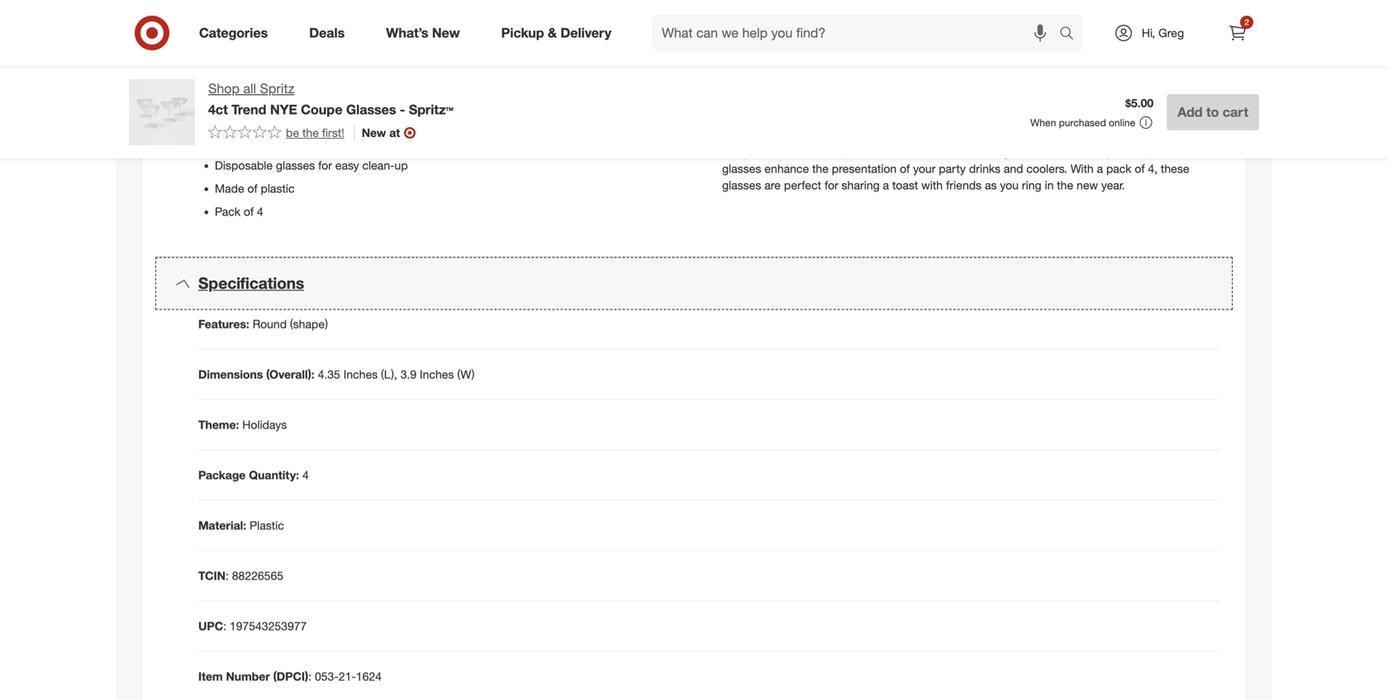Task type: describe. For each thing, give the bounding box(es) containing it.
greg
[[1159, 26, 1184, 40]]

what's new link
[[372, 15, 481, 51]]

new inside "link"
[[432, 25, 460, 41]]

clean-
[[362, 158, 395, 173]]

spritz™
[[409, 102, 454, 118]]

2 horizontal spatial a
[[1097, 162, 1103, 176]]

item number (dpci) : 053-21-1624
[[198, 671, 382, 685]]

(w)
[[457, 368, 475, 383]]

0 vertical spatial your
[[923, 129, 945, 143]]

4,
[[1148, 162, 1158, 176]]

nye inside shop all spritz 4ct trend nye coupe glasses - spritz™
[[270, 102, 297, 118]]

coupe inside shop all spritz 4ct trend nye coupe glasses - spritz™
[[301, 102, 343, 118]]

shaped
[[1088, 145, 1127, 160]]

4ct inside shop all spritz 4ct trend nye coupe glasses - spritz™
[[208, 102, 228, 118]]

1 horizontal spatial nye
[[347, 135, 370, 150]]

1 inches from the left
[[344, 368, 378, 383]]

theme: holidays
[[198, 419, 287, 433]]

4ct inside the 'serve delicious beverages and delight your guests this new year's eve with the 4ct trend nye coupe glasses from spritz™. crafted with a sleek design, these round-shaped disposable glasses enhance the presentation of your party drinks and coolers. with a pack of 4, these glasses are perfect for sharing a toast with friends as you ring in the new year.'
[[1135, 129, 1152, 143]]

first!
[[322, 125, 344, 140]]

perfect
[[784, 178, 821, 193]]

0 horizontal spatial new
[[362, 125, 386, 140]]

(shape)
[[290, 318, 328, 332]]

eve
[[1069, 129, 1088, 143]]

year's
[[1035, 129, 1066, 143]]

4 for pack of 4
[[257, 205, 263, 219]]

of up toast
[[900, 162, 910, 176]]

trend inside shop all spritz 4ct trend nye coupe glasses - spritz™
[[232, 102, 266, 118]]

up
[[395, 158, 408, 173]]

material:
[[198, 519, 246, 534]]

shop all spritz 4ct trend nye coupe glasses - spritz™
[[208, 81, 454, 118]]

party
[[939, 162, 966, 176]]

053-
[[315, 671, 339, 685]]

1624
[[356, 671, 382, 685]]

0 horizontal spatial and
[[862, 129, 881, 143]]

number
[[226, 671, 270, 685]]

disposable glasses for easy clean-up
[[215, 158, 408, 173]]

image of 4ct trend nye coupe glasses - spritz™ image
[[129, 79, 195, 145]]

pickup & delivery
[[501, 25, 612, 41]]

search button
[[1052, 15, 1092, 55]]

of left 4,
[[1135, 162, 1145, 176]]

$5.00
[[1126, 96, 1154, 110]]

What can we help you find? suggestions appear below search field
[[652, 15, 1064, 51]]

quantity:
[[249, 469, 299, 483]]

0 vertical spatial for
[[330, 135, 344, 150]]

2 inches from the left
[[420, 368, 454, 383]]

4.35
[[318, 368, 340, 383]]

the down from at the top right of the page
[[812, 162, 829, 176]]

the right in
[[1057, 178, 1074, 193]]

features:
[[198, 318, 249, 332]]

1 vertical spatial these
[[1161, 162, 1190, 176]]

deals link
[[295, 15, 365, 51]]

2 vertical spatial :
[[308, 671, 312, 685]]

plastic
[[261, 181, 295, 196]]

as
[[985, 178, 997, 193]]

delicious
[[756, 129, 802, 143]]

are
[[765, 178, 781, 193]]

year.
[[1101, 178, 1125, 193]]

drinks
[[969, 162, 1001, 176]]

details
[[198, 62, 250, 81]]

all
[[243, 81, 256, 97]]

celebrations
[[374, 135, 437, 150]]

cart
[[1223, 104, 1249, 120]]

shop
[[208, 81, 240, 97]]

be
[[286, 125, 299, 140]]

in
[[1045, 178, 1054, 193]]

guests
[[949, 129, 983, 143]]

beverages
[[805, 129, 859, 143]]

serve delicious beverages and delight your guests this new year's eve with the 4ct trend nye coupe glasses from spritz™. crafted with a sleek design, these round-shaped disposable glasses enhance the presentation of your party drinks and coolers. with a pack of 4, these glasses are perfect for sharing a toast with friends as you ring in the new year.
[[722, 129, 1209, 193]]

disposable
[[1130, 145, 1187, 160]]

of right made
[[248, 181, 258, 196]]

88226565
[[232, 570, 283, 584]]

design,
[[981, 145, 1019, 160]]

made of plastic
[[215, 181, 295, 196]]

theme:
[[198, 419, 239, 433]]

package quantity: 4
[[198, 469, 309, 483]]

deals
[[309, 25, 345, 41]]

-
[[400, 102, 405, 118]]

what's new
[[386, 25, 460, 41]]

ring
[[1022, 178, 1042, 193]]

holidays
[[242, 419, 287, 433]]

pickup
[[501, 25, 544, 41]]

1 vertical spatial for
[[318, 158, 332, 173]]

disposable
[[215, 158, 273, 173]]

serve
[[722, 129, 752, 143]]

2 vertical spatial with
[[922, 178, 943, 193]]

add to cart
[[1178, 104, 1249, 120]]



Task type: locate. For each thing, give the bounding box(es) containing it.
package
[[198, 469, 246, 483]]

1 horizontal spatial and
[[1004, 162, 1023, 176]]

: left 053-
[[308, 671, 312, 685]]

of right pack
[[244, 205, 254, 219]]

1 horizontal spatial 4
[[302, 469, 309, 483]]

round-
[[1054, 145, 1088, 160]]

dimensions (overall): 4.35 inches (l), 3.9 inches (w)
[[198, 368, 475, 383]]

item
[[198, 671, 223, 685]]

0 vertical spatial round
[[215, 135, 249, 150]]

0 horizontal spatial these
[[1022, 145, 1051, 160]]

the up 'shaped'
[[1116, 129, 1132, 143]]

1 vertical spatial 4ct
[[1135, 129, 1152, 143]]

1 horizontal spatial trend
[[1155, 129, 1183, 143]]

2 link
[[1220, 15, 1256, 51]]

a
[[942, 145, 948, 160], [1097, 162, 1103, 176], [883, 178, 889, 193]]

and
[[862, 129, 881, 143], [1004, 162, 1023, 176]]

coupe up be the first!
[[301, 102, 343, 118]]

pack of 4
[[215, 205, 263, 219]]

4 right quantity:
[[302, 469, 309, 483]]

hi, greg
[[1142, 26, 1184, 40]]

pack
[[215, 205, 240, 219]]

a right with
[[1097, 162, 1103, 176]]

new
[[1077, 178, 1098, 193]]

with down party
[[922, 178, 943, 193]]

spritz
[[260, 81, 295, 97]]

when
[[1031, 117, 1056, 129]]

1 vertical spatial 4
[[302, 469, 309, 483]]

and up spritz™.
[[862, 129, 881, 143]]

glasses down delicious
[[760, 145, 801, 160]]

0 vertical spatial and
[[862, 129, 881, 143]]

2 vertical spatial a
[[883, 178, 889, 193]]

0 vertical spatial glasses
[[346, 102, 396, 118]]

inches
[[344, 368, 378, 383], [420, 368, 454, 383]]

new left at
[[362, 125, 386, 140]]

new right what's
[[432, 25, 460, 41]]

pack
[[1106, 162, 1132, 176]]

&
[[548, 25, 557, 41]]

coupe
[[301, 102, 343, 118], [722, 145, 757, 160]]

21-
[[339, 671, 356, 685]]

glasses left are
[[722, 178, 761, 193]]

0 horizontal spatial 4ct
[[208, 102, 228, 118]]

glasses inside the 'serve delicious beverages and delight your guests this new year's eve with the 4ct trend nye coupe glasses from spritz™. crafted with a sleek design, these round-shaped disposable glasses enhance the presentation of your party drinks and coolers. with a pack of 4, these glasses are perfect for sharing a toast with friends as you ring in the new year.'
[[760, 145, 801, 160]]

trend down all
[[232, 102, 266, 118]]

coupe inside the 'serve delicious beverages and delight your guests this new year's eve with the 4ct trend nye coupe glasses from spritz™. crafted with a sleek design, these round-shaped disposable glasses enhance the presentation of your party drinks and coolers. with a pack of 4, these glasses are perfect for sharing a toast with friends as you ring in the new year.'
[[722, 145, 757, 160]]

glasses inside shop all spritz 4ct trend nye coupe glasses - spritz™
[[346, 102, 396, 118]]

add to cart button
[[1167, 94, 1259, 131]]

for
[[330, 135, 344, 150], [318, 158, 332, 173], [825, 178, 838, 193]]

0 vertical spatial trend
[[232, 102, 266, 118]]

1 horizontal spatial glasses
[[760, 145, 801, 160]]

1 vertical spatial trend
[[1155, 129, 1183, 143]]

4 down the made of plastic
[[257, 205, 263, 219]]

4ct
[[208, 102, 228, 118], [1135, 129, 1152, 143]]

0 vertical spatial with
[[1091, 129, 1112, 143]]

your
[[923, 129, 945, 143], [913, 162, 936, 176]]

trend inside the 'serve delicious beverages and delight your guests this new year's eve with the 4ct trend nye coupe glasses from spritz™. crafted with a sleek design, these round-shaped disposable glasses enhance the presentation of your party drinks and coolers. with a pack of 4, these glasses are perfect for sharing a toast with friends as you ring in the new year.'
[[1155, 129, 1183, 143]]

upc
[[198, 620, 223, 635]]

1 horizontal spatial these
[[1161, 162, 1190, 176]]

a left toast
[[883, 178, 889, 193]]

glasses up plastic
[[276, 158, 315, 173]]

4ct up disposable
[[1135, 129, 1152, 143]]

the right be
[[302, 125, 319, 140]]

enhance
[[765, 162, 809, 176]]

these right 4,
[[1161, 162, 1190, 176]]

hi,
[[1142, 26, 1155, 40]]

1 vertical spatial coupe
[[722, 145, 757, 160]]

new right this
[[1008, 129, 1031, 143]]

round
[[215, 135, 249, 150], [253, 318, 287, 332]]

trend up disposable
[[1155, 129, 1183, 143]]

: left '197543253977'
[[223, 620, 226, 635]]

4ct down shop
[[208, 102, 228, 118]]

for left easy
[[318, 158, 332, 173]]

round coupe glasses for nye celebrations
[[215, 135, 437, 150]]

these
[[1022, 145, 1051, 160], [1161, 162, 1190, 176]]

nye down add
[[1187, 129, 1209, 143]]

0 horizontal spatial 4
[[257, 205, 263, 219]]

2 horizontal spatial nye
[[1187, 129, 1209, 143]]

1 horizontal spatial a
[[942, 145, 948, 160]]

1 horizontal spatial inches
[[420, 368, 454, 383]]

0 horizontal spatial inches
[[344, 368, 378, 383]]

1 vertical spatial round
[[253, 318, 287, 332]]

purchased
[[1059, 117, 1106, 129]]

new at
[[362, 125, 400, 140]]

sharing
[[842, 178, 880, 193]]

0 horizontal spatial nye
[[270, 102, 297, 118]]

(dpci)
[[273, 671, 308, 685]]

0 horizontal spatial glasses
[[346, 102, 396, 118]]

categories link
[[185, 15, 289, 51]]

1 horizontal spatial new
[[432, 25, 460, 41]]

0 horizontal spatial coupe
[[301, 102, 343, 118]]

0 vertical spatial :
[[226, 570, 229, 584]]

dimensions
[[198, 368, 263, 383]]

1 vertical spatial your
[[913, 162, 936, 176]]

4 for package quantity: 4
[[302, 469, 309, 483]]

coupe down serve
[[722, 145, 757, 160]]

tcin : 88226565
[[198, 570, 283, 584]]

0 vertical spatial 4ct
[[208, 102, 228, 118]]

1 vertical spatial a
[[1097, 162, 1103, 176]]

: left 88226565 in the left of the page
[[226, 570, 229, 584]]

you
[[1000, 178, 1019, 193]]

with up 'shaped'
[[1091, 129, 1112, 143]]

3.9
[[401, 368, 417, 383]]

a up party
[[942, 145, 948, 160]]

nye inside the 'serve delicious beverages and delight your guests this new year's eve with the 4ct trend nye coupe glasses from spritz™. crafted with a sleek design, these round-shaped disposable glasses enhance the presentation of your party drinks and coolers. with a pack of 4, these glasses are perfect for sharing a toast with friends as you ring in the new year.'
[[1187, 129, 1209, 143]]

1 vertical spatial with
[[917, 145, 938, 160]]

glasses up new at
[[346, 102, 396, 118]]

material: plastic
[[198, 519, 284, 534]]

friends
[[946, 178, 982, 193]]

nye up easy
[[347, 135, 370, 150]]

toast
[[892, 178, 918, 193]]

inches left (l),
[[344, 368, 378, 383]]

0 vertical spatial a
[[942, 145, 948, 160]]

and up the you
[[1004, 162, 1023, 176]]

the inside be the first! link
[[302, 125, 319, 140]]

0 horizontal spatial a
[[883, 178, 889, 193]]

your up toast
[[913, 162, 936, 176]]

pickup & delivery link
[[487, 15, 632, 51]]

details button
[[155, 45, 1233, 98]]

coupe
[[252, 135, 285, 150]]

presentation
[[832, 162, 897, 176]]

1 horizontal spatial 4ct
[[1135, 129, 1152, 143]]

tcin
[[198, 570, 226, 584]]

for right perfect
[[825, 178, 838, 193]]

highlights
[[198, 105, 262, 121]]

for inside the 'serve delicious beverages and delight your guests this new year's eve with the 4ct trend nye coupe glasses from spritz™. crafted with a sleek design, these round-shaped disposable glasses enhance the presentation of your party drinks and coolers. with a pack of 4, these glasses are perfect for sharing a toast with friends as you ring in the new year.'
[[825, 178, 838, 193]]

plastic
[[250, 519, 284, 534]]

these up coolers.
[[1022, 145, 1051, 160]]

2 horizontal spatial new
[[1008, 129, 1031, 143]]

your left guests
[[923, 129, 945, 143]]

:
[[226, 570, 229, 584], [223, 620, 226, 635], [308, 671, 312, 685]]

197543253977
[[230, 620, 307, 635]]

inches right 3.9
[[420, 368, 454, 383]]

0 vertical spatial 4
[[257, 205, 263, 219]]

0 horizontal spatial round
[[215, 135, 249, 150]]

coolers.
[[1027, 162, 1068, 176]]

1 vertical spatial and
[[1004, 162, 1023, 176]]

2 vertical spatial for
[[825, 178, 838, 193]]

new inside the 'serve delicious beverages and delight your guests this new year's eve with the 4ct trend nye coupe glasses from spritz™. crafted with a sleek design, these round-shaped disposable glasses enhance the presentation of your party drinks and coolers. with a pack of 4, these glasses are perfect for sharing a toast with friends as you ring in the new year.'
[[1008, 129, 1031, 143]]

glasses up disposable glasses for easy clean-up at the top
[[288, 135, 327, 150]]

0 horizontal spatial trend
[[232, 102, 266, 118]]

(overall):
[[266, 368, 315, 383]]

with
[[1071, 162, 1094, 176]]

: for upc
[[223, 620, 226, 635]]

specifications
[[198, 274, 304, 293]]

of
[[900, 162, 910, 176], [1135, 162, 1145, 176], [248, 181, 258, 196], [244, 205, 254, 219]]

when purchased online
[[1031, 117, 1136, 129]]

the
[[302, 125, 319, 140], [1116, 129, 1132, 143], [812, 162, 829, 176], [1057, 178, 1074, 193]]

for up easy
[[330, 135, 344, 150]]

delight
[[885, 129, 920, 143]]

1 horizontal spatial round
[[253, 318, 287, 332]]

0 vertical spatial coupe
[[301, 102, 343, 118]]

nye down spritz
[[270, 102, 297, 118]]

: for tcin
[[226, 570, 229, 584]]

1 horizontal spatial coupe
[[722, 145, 757, 160]]

at
[[389, 125, 400, 140]]

round up disposable
[[215, 135, 249, 150]]

glasses down serve
[[722, 162, 761, 176]]

online
[[1109, 117, 1136, 129]]

0 vertical spatial these
[[1022, 145, 1051, 160]]

new
[[432, 25, 460, 41], [362, 125, 386, 140], [1008, 129, 1031, 143]]

4
[[257, 205, 263, 219], [302, 469, 309, 483]]

from
[[805, 145, 828, 160]]

add
[[1178, 104, 1203, 120]]

2
[[1245, 17, 1249, 27]]

round left (shape)
[[253, 318, 287, 332]]

1 vertical spatial :
[[223, 620, 226, 635]]

what's
[[386, 25, 428, 41]]

categories
[[199, 25, 268, 41]]

to
[[1207, 104, 1219, 120]]

features: round (shape)
[[198, 318, 328, 332]]

delivery
[[561, 25, 612, 41]]

1 vertical spatial glasses
[[760, 145, 801, 160]]

(l),
[[381, 368, 397, 383]]

this
[[986, 129, 1005, 143]]

with down the delight
[[917, 145, 938, 160]]

nye
[[270, 102, 297, 118], [1187, 129, 1209, 143], [347, 135, 370, 150]]



Task type: vqa. For each thing, say whether or not it's contained in the screenshot.
the "Theme:"
yes



